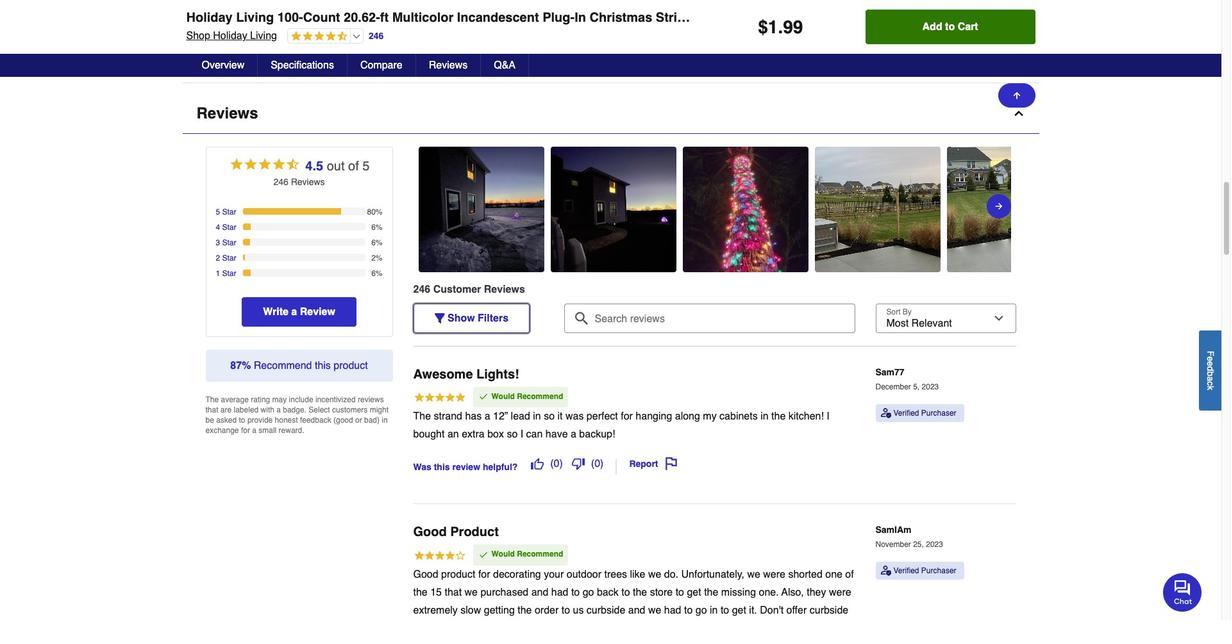 Task type: describe. For each thing, give the bounding box(es) containing it.
2 e from the top
[[1206, 361, 1216, 366]]

would recommend for lights!
[[492, 393, 563, 402]]

12"
[[493, 411, 508, 423]]

verified for awesome lights!
[[894, 409, 919, 418]]

verified purchaser for good product
[[894, 567, 957, 576]]

4 stars image
[[413, 550, 466, 564]]

the down "unfortunately,"
[[704, 587, 719, 599]]

review for write a review
[[300, 307, 335, 318]]

4
[[216, 223, 220, 232]]

that inside 'the average rating may include incentivized reviews that are labeled with a badge. select customers might be asked to provide honest feedback (good or bad) in exchange for a small reward.'
[[206, 406, 218, 415]]

1 vertical spatial reviews
[[197, 105, 258, 123]]

1 vertical spatial 4.5 stars image
[[229, 157, 300, 176]]

perfect
[[587, 411, 618, 423]]

verified for good product
[[894, 567, 919, 576]]

k
[[1206, 386, 1216, 390]]

chat invite button image
[[1163, 573, 1202, 612]]

can
[[526, 429, 543, 441]]

0 vertical spatial reviews button
[[416, 54, 481, 77]]

review for 246 customer review s
[[484, 284, 519, 296]]

the average rating may include incentivized reviews that are labeled with a badge. select customers might be asked to provide honest feedback (good or bad) in exchange for a small reward.
[[206, 396, 389, 436]]

select
[[309, 406, 330, 415]]

1 vertical spatial reviews button
[[182, 94, 1039, 134]]

add to cart
[[923, 21, 978, 33]]

lights
[[697, 10, 735, 25]]

1 horizontal spatial so
[[544, 411, 555, 423]]

the left order
[[518, 605, 532, 617]]

good product
[[413, 525, 499, 540]]

thumb down image
[[572, 458, 585, 471]]

to inside 'the average rating may include incentivized reviews that are labeled with a badge. select customers might be asked to provide honest feedback (good or bad) in exchange for a small reward.'
[[239, 416, 245, 425]]

0 horizontal spatial product
[[334, 361, 368, 372]]

also,
[[782, 587, 804, 599]]

) for the thumb up image
[[560, 459, 563, 470]]

average
[[221, 396, 249, 405]]

1 vertical spatial and
[[628, 605, 645, 617]]

write
[[263, 307, 289, 318]]

are
[[221, 406, 232, 415]]

trees
[[604, 569, 627, 581]]

0 horizontal spatial this
[[315, 361, 331, 372]]

of inside good product for decorating your outdoor trees like we do. unfortunately, we were shorted one of the 15 that we purchased and had to go back to the store to get the missing one. also, they were extremely slow getting the order to us curbside and we had to go in to get it. don't offer curbsi
[[845, 569, 854, 581]]

to right store
[[676, 587, 684, 599]]

offer
[[787, 605, 807, 617]]

star for 3 star
[[222, 239, 236, 248]]

2023 for awesome lights!
[[922, 383, 939, 392]]

in inside good product for decorating your outdoor trees like we do. unfortunately, we were shorted one of the 15 that we purchased and had to go back to the store to get the missing one. also, they were extremely slow getting the order to us curbside and we had to go in to get it. don't offer curbsi
[[710, 605, 718, 617]]

5 star
[[216, 208, 236, 217]]

good for good product
[[413, 525, 447, 540]]

1 vertical spatial i
[[521, 429, 523, 441]]

review inside the '4.5 out of 5 246 review s'
[[291, 177, 320, 187]]

us
[[573, 605, 584, 617]]

they
[[807, 587, 826, 599]]

christmas
[[590, 10, 652, 25]]

1 horizontal spatial had
[[664, 605, 681, 617]]

1 uploaded image image from the left
[[418, 203, 544, 216]]

the for the strand has a 12" lead in so it was perfect for hanging along my cabinets in the kitchen! i bought an extra box so i can have a backup!
[[413, 411, 431, 423]]

) for 'thumb down' "icon"
[[600, 459, 604, 470]]

recommend for good product
[[517, 550, 563, 559]]

show filters
[[448, 313, 509, 325]]

f e e d b a c k button
[[1199, 331, 1222, 411]]

checkmark image for product
[[478, 550, 488, 560]]

246 customer review s
[[413, 284, 525, 296]]

5 inside the '4.5 out of 5 246 review s'
[[363, 159, 370, 174]]

1 horizontal spatial go
[[696, 605, 707, 617]]

customer
[[433, 284, 481, 296]]

report button
[[625, 454, 682, 475]]

( for 'thumb down' "icon"
[[591, 459, 595, 470]]

25,
[[913, 541, 924, 549]]

badge.
[[283, 406, 307, 415]]

sam77
[[876, 368, 905, 378]]

compare button down christmas
[[182, 43, 1039, 83]]

to right back
[[622, 587, 630, 599]]

strand
[[434, 411, 462, 423]]

0 vertical spatial had
[[551, 587, 568, 599]]

holiday living 100-count 20.62-ft multicolor incandescent plug-in christmas string lights
[[186, 10, 735, 25]]

filter image
[[434, 314, 445, 324]]

1 vertical spatial 5
[[216, 208, 220, 217]]

0 vertical spatial i
[[827, 411, 830, 423]]

product
[[450, 525, 499, 540]]

customers
[[332, 406, 368, 415]]

don't
[[760, 605, 784, 617]]

was
[[566, 411, 584, 423]]

.
[[778, 17, 783, 37]]

the down like
[[633, 587, 647, 599]]

november
[[876, 541, 911, 549]]

one
[[825, 569, 843, 581]]

overview button
[[189, 54, 258, 77]]

chevron down image
[[1012, 0, 1025, 8]]

1 star
[[216, 269, 236, 278]]

show
[[448, 313, 475, 325]]

of inside the '4.5 out of 5 246 review s'
[[348, 159, 359, 174]]

1 horizontal spatial compare
[[360, 60, 403, 71]]

0 vertical spatial reviews
[[429, 60, 468, 71]]

d
[[1206, 366, 1216, 371]]

0 vertical spatial 4.5 stars image
[[288, 31, 348, 43]]

honest
[[275, 416, 298, 425]]

the for the average rating may include incentivized reviews that are labeled with a badge. select customers might be asked to provide honest feedback (good or bad) in exchange for a small reward.
[[206, 396, 219, 405]]

c
[[1206, 381, 1216, 386]]

star for 4 star
[[222, 223, 236, 232]]

Search reviews text field
[[569, 304, 850, 326]]

a right the have
[[571, 429, 576, 441]]

star for 1 star
[[222, 269, 236, 278]]

f e e d b a c k
[[1206, 351, 1216, 390]]

1 vertical spatial 1
[[216, 269, 220, 278]]

6% for 4 star
[[371, 223, 383, 232]]

3 uploaded image image from the left
[[683, 203, 808, 216]]

star for 2 star
[[222, 254, 236, 263]]

0 for 'thumb down' "icon"
[[595, 459, 600, 470]]

for inside 'the average rating may include incentivized reviews that are labeled with a badge. select customers might be asked to provide honest feedback (good or bad) in exchange for a small reward.'
[[241, 427, 250, 436]]

to down "unfortunately,"
[[684, 605, 693, 617]]

2 star
[[216, 254, 236, 263]]

your
[[544, 569, 564, 581]]

( 0 ) for 'thumb down' "icon"
[[591, 459, 604, 470]]

a down provide
[[252, 427, 256, 436]]

in
[[575, 10, 586, 25]]

overview
[[202, 60, 244, 71]]

chevron up image
[[1012, 107, 1025, 120]]

verified purchaser for awesome lights!
[[894, 409, 957, 418]]

lights!
[[477, 368, 519, 382]]

extra
[[462, 429, 485, 441]]

246 for 246 customer review s
[[413, 284, 430, 296]]

include
[[289, 396, 313, 405]]

0 vertical spatial 1
[[768, 17, 778, 37]]

plug-
[[543, 10, 575, 25]]

a down may
[[277, 406, 281, 415]]

to inside button
[[945, 21, 955, 33]]

4.5
[[305, 159, 323, 174]]

would for good product
[[492, 550, 515, 559]]

with
[[261, 406, 274, 415]]

has
[[465, 411, 482, 423]]

arrow up image
[[1012, 90, 1022, 101]]

flag image
[[665, 458, 678, 471]]

write a review
[[263, 307, 335, 318]]

a inside button
[[291, 307, 297, 318]]

purchased
[[481, 587, 529, 599]]

$ 1 . 99
[[758, 17, 803, 37]]

s inside the '4.5 out of 5 246 review s'
[[320, 177, 325, 187]]

missing
[[721, 587, 756, 599]]

3 star
[[216, 239, 236, 248]]

add
[[923, 21, 942, 33]]

report
[[629, 459, 658, 470]]

shop
[[186, 30, 210, 42]]

we down store
[[648, 605, 661, 617]]

we up one.
[[747, 569, 760, 581]]

0 for the thumb up image
[[554, 459, 560, 470]]

0 vertical spatial living
[[236, 10, 274, 25]]

may
[[272, 396, 287, 405]]

1 horizontal spatial s
[[519, 284, 525, 296]]

would for awesome lights!
[[492, 393, 515, 402]]

back
[[597, 587, 619, 599]]

a inside button
[[1206, 376, 1216, 381]]

sam77 december 5, 2023
[[876, 368, 939, 392]]

0 horizontal spatial and
[[531, 587, 549, 599]]

in right cabinets
[[761, 411, 769, 423]]



Task type: locate. For each thing, give the bounding box(es) containing it.
to right add
[[945, 21, 955, 33]]

lead
[[511, 411, 530, 423]]

1 would recommend from the top
[[492, 393, 563, 402]]

87 % recommend this product
[[230, 361, 368, 372]]

good up 4 stars image
[[413, 525, 447, 540]]

1 horizontal spatial reviews
[[429, 60, 468, 71]]

1 6% from the top
[[371, 223, 383, 232]]

( 0 ) right the thumb up image
[[550, 459, 563, 470]]

verified
[[894, 409, 919, 418], [894, 567, 919, 576]]

1 left 99
[[768, 17, 778, 37]]

5 star from the top
[[222, 269, 236, 278]]

1 verified purchaser icon image from the top
[[881, 409, 891, 419]]

(
[[550, 459, 554, 470], [591, 459, 595, 470]]

incentivized
[[315, 396, 356, 405]]

living up specifications
[[250, 30, 277, 42]]

1 down 2
[[216, 269, 220, 278]]

2 star from the top
[[222, 223, 236, 232]]

1 vertical spatial checkmark image
[[478, 550, 488, 560]]

1 horizontal spatial were
[[829, 587, 851, 599]]

0 vertical spatial holiday
[[186, 10, 233, 25]]

%
[[242, 361, 251, 372]]

good inside good product for decorating your outdoor trees like we do. unfortunately, we were shorted one of the 15 that we purchased and had to go back to the store to get the missing one. also, they were extremely slow getting the order to us curbside and we had to go in to get it. don't offer curbsi
[[413, 569, 438, 581]]

verified purchaser down 25,
[[894, 567, 957, 576]]

0 horizontal spatial reviews
[[197, 105, 258, 123]]

0 horizontal spatial i
[[521, 429, 523, 441]]

awesome lights!
[[413, 368, 519, 382]]

checkmark image up has
[[478, 392, 488, 402]]

2 verified from the top
[[894, 567, 919, 576]]

0 vertical spatial s
[[320, 177, 325, 187]]

1 vertical spatial product
[[441, 569, 475, 581]]

that inside good product for decorating your outdoor trees like we do. unfortunately, we were shorted one of the 15 that we purchased and had to go back to the store to get the missing one. also, they were extremely slow getting the order to us curbside and we had to go in to get it. don't offer curbsi
[[445, 587, 462, 599]]

recommend for awesome lights!
[[517, 393, 563, 402]]

verified down '5,'
[[894, 409, 919, 418]]

would up decorating
[[492, 550, 515, 559]]

2 verified purchaser icon image from the top
[[881, 566, 891, 577]]

0 vertical spatial recommend
[[254, 361, 312, 372]]

s down 4.5
[[320, 177, 325, 187]]

1 vertical spatial recommend
[[517, 393, 563, 402]]

1 horizontal spatial of
[[845, 569, 854, 581]]

1 verified from the top
[[894, 409, 919, 418]]

1 vertical spatial holiday
[[213, 30, 247, 42]]

1 horizontal spatial 1
[[768, 17, 778, 37]]

2023
[[922, 383, 939, 392], [926, 541, 943, 549]]

0 vertical spatial get
[[687, 587, 701, 599]]

reviews
[[358, 396, 384, 405]]

like
[[630, 569, 645, 581]]

2 6% from the top
[[371, 239, 383, 248]]

go down "unfortunately,"
[[696, 605, 707, 617]]

1 horizontal spatial 0
[[595, 459, 600, 470]]

star for 5 star
[[222, 208, 236, 217]]

do.
[[664, 569, 679, 581]]

246 inside the '4.5 out of 5 246 review s'
[[273, 177, 288, 187]]

e up d
[[1206, 357, 1216, 362]]

0 horizontal spatial for
[[241, 427, 250, 436]]

compare button
[[182, 43, 1039, 83], [348, 54, 416, 77]]

0 vertical spatial this
[[315, 361, 331, 372]]

review up filters
[[484, 284, 519, 296]]

compare button down ft
[[348, 54, 416, 77]]

would up 12"
[[492, 393, 515, 402]]

2 uploaded image image from the left
[[551, 203, 676, 216]]

in down might
[[382, 416, 388, 425]]

product down 4 stars image
[[441, 569, 475, 581]]

2023 inside samiam november 25, 2023
[[926, 541, 943, 549]]

get down "unfortunately,"
[[687, 587, 701, 599]]

star right 2
[[222, 254, 236, 263]]

awesome
[[413, 368, 473, 382]]

3 6% from the top
[[371, 269, 383, 278]]

4.5 stars image left 4.5
[[229, 157, 300, 176]]

bad)
[[364, 416, 380, 425]]

f
[[1206, 351, 1216, 357]]

5 right out
[[363, 159, 370, 174]]

0 vertical spatial good
[[413, 525, 447, 540]]

( right the thumb up image
[[550, 459, 554, 470]]

s up 'show filters' button
[[519, 284, 525, 296]]

1 horizontal spatial for
[[478, 569, 490, 581]]

helpful?
[[483, 462, 518, 472]]

reward.
[[279, 427, 304, 436]]

87
[[230, 361, 242, 372]]

review inside button
[[300, 307, 335, 318]]

out
[[327, 159, 345, 174]]

1 vertical spatial 2023
[[926, 541, 943, 549]]

2 vertical spatial review
[[300, 307, 335, 318]]

chevron down image
[[1012, 57, 1025, 69]]

cabinets
[[720, 411, 758, 423]]

i right kitchen!
[[827, 411, 830, 423]]

0 vertical spatial 6%
[[371, 223, 383, 232]]

2 ( 0 ) from the left
[[591, 459, 604, 470]]

specifications
[[271, 60, 334, 71]]

0 horizontal spatial )
[[560, 459, 563, 470]]

my
[[703, 411, 717, 423]]

star right 4
[[222, 223, 236, 232]]

the up bought
[[413, 411, 431, 423]]

0 vertical spatial purchaser
[[921, 409, 957, 418]]

4 star from the top
[[222, 254, 236, 263]]

2023 right 25,
[[926, 541, 943, 549]]

15
[[430, 587, 442, 599]]

0 horizontal spatial had
[[551, 587, 568, 599]]

2 horizontal spatial for
[[621, 411, 633, 423]]

0 horizontal spatial go
[[583, 587, 594, 599]]

1 vertical spatial verified purchaser
[[894, 567, 957, 576]]

1 vertical spatial go
[[696, 605, 707, 617]]

labeled
[[234, 406, 259, 415]]

get left it. in the bottom of the page
[[732, 605, 746, 617]]

4.5 out of 5 246 review s
[[273, 159, 370, 187]]

incandescent
[[457, 10, 539, 25]]

1 horizontal spatial i
[[827, 411, 830, 423]]

0 vertical spatial 246
[[369, 31, 384, 41]]

2023 right '5,'
[[922, 383, 939, 392]]

product up incentivized
[[334, 361, 368, 372]]

1 vertical spatial living
[[250, 30, 277, 42]]

1 vertical spatial for
[[241, 427, 250, 436]]

)
[[560, 459, 563, 470], [600, 459, 604, 470]]

0 vertical spatial of
[[348, 159, 359, 174]]

1 ( 0 ) from the left
[[550, 459, 563, 470]]

2 vertical spatial 6%
[[371, 269, 383, 278]]

thumb up image
[[531, 458, 544, 471]]

2 would recommend from the top
[[492, 550, 563, 559]]

1 ( from the left
[[550, 459, 554, 470]]

compare
[[197, 54, 263, 72], [360, 60, 403, 71]]

0 vertical spatial for
[[621, 411, 633, 423]]

0 horizontal spatial (
[[550, 459, 554, 470]]

of right out
[[348, 159, 359, 174]]

to left us
[[562, 605, 570, 617]]

1 horizontal spatial get
[[732, 605, 746, 617]]

in down "unfortunately,"
[[710, 605, 718, 617]]

a left 12"
[[485, 411, 490, 423]]

( 0 ) for the thumb up image
[[550, 459, 563, 470]]

( 0 ) right 'thumb down' "icon"
[[591, 459, 604, 470]]

1 checkmark image from the top
[[478, 392, 488, 402]]

reviews
[[429, 60, 468, 71], [197, 105, 258, 123]]

the left 15 at bottom left
[[413, 587, 428, 599]]

for inside the strand has a 12" lead in so it was perfect for hanging along my cabinets in the kitchen! i bought an extra box so i can have a backup!
[[621, 411, 633, 423]]

0 vertical spatial so
[[544, 411, 555, 423]]

0 horizontal spatial 1
[[216, 269, 220, 278]]

( for the thumb up image
[[550, 459, 554, 470]]

asked
[[216, 416, 237, 425]]

2 purchaser from the top
[[921, 567, 957, 576]]

for inside good product for decorating your outdoor trees like we do. unfortunately, we were shorted one of the 15 that we purchased and had to go back to the store to get the missing one. also, they were extremely slow getting the order to us curbside and we had to go in to get it. don't offer curbsi
[[478, 569, 490, 581]]

0 vertical spatial would
[[492, 393, 515, 402]]

uploaded image image
[[418, 203, 544, 216], [551, 203, 676, 216], [683, 203, 808, 216], [815, 203, 940, 216], [947, 203, 1073, 216]]

1 good from the top
[[413, 525, 447, 540]]

verified purchaser icon image down november
[[881, 566, 891, 577]]

0 vertical spatial verified
[[894, 409, 919, 418]]

an
[[448, 429, 459, 441]]

2023 inside sam77 december 5, 2023
[[922, 383, 939, 392]]

1 vertical spatial 6%
[[371, 239, 383, 248]]

for right perfect
[[621, 411, 633, 423]]

outdoor
[[567, 569, 602, 581]]

decorating
[[493, 569, 541, 581]]

and right 'curbside'
[[628, 605, 645, 617]]

s
[[320, 177, 325, 187], [519, 284, 525, 296]]

2 verified purchaser from the top
[[894, 567, 957, 576]]

1 vertical spatial had
[[664, 605, 681, 617]]

1 purchaser from the top
[[921, 409, 957, 418]]

2 0 from the left
[[595, 459, 600, 470]]

were up one.
[[763, 569, 786, 581]]

0 horizontal spatial of
[[348, 159, 359, 174]]

0 vertical spatial product
[[334, 361, 368, 372]]

1 would from the top
[[492, 393, 515, 402]]

shop holiday living
[[186, 30, 277, 42]]

the inside the strand has a 12" lead in so it was perfect for hanging along my cabinets in the kitchen! i bought an extra box so i can have a backup!
[[772, 411, 786, 423]]

the
[[206, 396, 219, 405], [413, 411, 431, 423]]

4 uploaded image image from the left
[[815, 203, 940, 216]]

verified purchaser icon image down december
[[881, 409, 891, 419]]

we left do.
[[648, 569, 661, 581]]

star down 2 star on the top
[[222, 269, 236, 278]]

verified purchaser icon image for good product
[[881, 566, 891, 577]]

0 horizontal spatial get
[[687, 587, 701, 599]]

verified purchaser icon image
[[881, 409, 891, 419], [881, 566, 891, 577]]

6% for 1 star
[[371, 269, 383, 278]]

might
[[370, 406, 389, 415]]

cart
[[958, 21, 978, 33]]

b
[[1206, 371, 1216, 376]]

reviews down holiday living 100-count 20.62-ft multicolor incandescent plug-in christmas string lights
[[429, 60, 468, 71]]

december
[[876, 383, 911, 392]]

1 e from the top
[[1206, 357, 1216, 362]]

have
[[546, 429, 568, 441]]

246 for 246
[[369, 31, 384, 41]]

2%
[[371, 254, 383, 263]]

verified purchaser icon image for awesome lights!
[[881, 409, 891, 419]]

0 vertical spatial go
[[583, 587, 594, 599]]

1 horizontal spatial the
[[413, 411, 431, 423]]

5
[[363, 159, 370, 174], [216, 208, 220, 217]]

2 vertical spatial 246
[[413, 284, 430, 296]]

would recommend for product
[[492, 550, 563, 559]]

to down "missing"
[[721, 605, 729, 617]]

holiday
[[186, 10, 233, 25], [213, 30, 247, 42]]

would recommend up decorating
[[492, 550, 563, 559]]

go down outdoor
[[583, 587, 594, 599]]

the inside 'the average rating may include incentivized reviews that are labeled with a badge. select customers might be asked to provide honest feedback (good or bad) in exchange for a small reward.'
[[206, 396, 219, 405]]

to up us
[[571, 587, 580, 599]]

good
[[413, 525, 447, 540], [413, 569, 438, 581]]

2 vertical spatial recommend
[[517, 550, 563, 559]]

3 star from the top
[[222, 239, 236, 248]]

and up order
[[531, 587, 549, 599]]

2 would from the top
[[492, 550, 515, 559]]

0 vertical spatial 5
[[363, 159, 370, 174]]

this right was
[[434, 462, 450, 472]]

be
[[206, 416, 214, 425]]

6% up the 2%
[[371, 239, 383, 248]]

0 vertical spatial review
[[291, 177, 320, 187]]

living up "shop holiday living"
[[236, 10, 274, 25]]

in right lead
[[533, 411, 541, 423]]

checkmark image for lights!
[[478, 392, 488, 402]]

1 horizontal spatial product
[[441, 569, 475, 581]]

2 ) from the left
[[600, 459, 604, 470]]

along
[[675, 411, 700, 423]]

was
[[413, 462, 431, 472]]

the inside the strand has a 12" lead in so it was perfect for hanging along my cabinets in the kitchen! i bought an extra box so i can have a backup!
[[413, 411, 431, 423]]

exchange
[[206, 427, 239, 436]]

a
[[291, 307, 297, 318], [1206, 376, 1216, 381], [277, 406, 281, 415], [485, 411, 490, 423], [252, 427, 256, 436], [571, 429, 576, 441]]

(good
[[333, 416, 353, 425]]

1 vertical spatial s
[[519, 284, 525, 296]]

rating
[[251, 396, 270, 405]]

1 verified purchaser from the top
[[894, 409, 957, 418]]

1 vertical spatial get
[[732, 605, 746, 617]]

1 vertical spatial would recommend
[[492, 550, 563, 559]]

0 right the thumb up image
[[554, 459, 560, 470]]

1 vertical spatial so
[[507, 429, 518, 441]]

of right one
[[845, 569, 854, 581]]

0 horizontal spatial the
[[206, 396, 219, 405]]

review down 4.5
[[291, 177, 320, 187]]

recommend up lead
[[517, 393, 563, 402]]

it
[[558, 411, 563, 423]]

0 vertical spatial checkmark image
[[478, 392, 488, 402]]

star right 3
[[222, 239, 236, 248]]

that up be
[[206, 406, 218, 415]]

filters
[[478, 313, 509, 325]]

product inside good product for decorating your outdoor trees like we do. unfortunately, we were shorted one of the 15 that we purchased and had to go back to the store to get the missing one. also, they were extremely slow getting the order to us curbside and we had to go in to get it. don't offer curbsi
[[441, 569, 475, 581]]

e up b
[[1206, 361, 1216, 366]]

1 horizontal spatial (
[[591, 459, 595, 470]]

box
[[487, 429, 504, 441]]

purchaser down 25,
[[921, 567, 957, 576]]

purchaser for good product
[[921, 567, 957, 576]]

reviews button
[[416, 54, 481, 77], [182, 94, 1039, 134]]

3
[[216, 239, 220, 248]]

samiam
[[876, 525, 912, 536]]

0 vertical spatial were
[[763, 569, 786, 581]]

purchaser for awesome lights!
[[921, 409, 957, 418]]

kitchen!
[[789, 411, 824, 423]]

shorted
[[788, 569, 823, 581]]

1 horizontal spatial this
[[434, 462, 450, 472]]

show filters button
[[413, 304, 530, 334]]

5 stars image
[[413, 392, 466, 406]]

0 right 'thumb down' "icon"
[[595, 459, 600, 470]]

1 vertical spatial that
[[445, 587, 462, 599]]

1 horizontal spatial ( 0 )
[[591, 459, 604, 470]]

( right 'thumb down' "icon"
[[591, 459, 595, 470]]

checkmark image
[[478, 392, 488, 402], [478, 550, 488, 560]]

unfortunately,
[[681, 569, 745, 581]]

2 checkmark image from the top
[[478, 550, 488, 560]]

bought
[[413, 429, 445, 441]]

1
[[768, 17, 778, 37], [216, 269, 220, 278]]

the strand has a 12" lead in so it was perfect for hanging along my cabinets in the kitchen! i bought an extra box so i can have a backup!
[[413, 411, 830, 441]]

slow
[[461, 605, 481, 617]]

( 0 )
[[550, 459, 563, 470], [591, 459, 604, 470]]

1 vertical spatial the
[[413, 411, 431, 423]]

1 horizontal spatial )
[[600, 459, 604, 470]]

1 vertical spatial verified purchaser icon image
[[881, 566, 891, 577]]

1 ) from the left
[[560, 459, 563, 470]]

purchaser
[[921, 409, 957, 418], [921, 567, 957, 576]]

purchaser down sam77 december 5, 2023
[[921, 409, 957, 418]]

the up be
[[206, 396, 219, 405]]

add to cart button
[[866, 10, 1035, 44]]

to down labeled
[[239, 416, 245, 425]]

6% for 3 star
[[371, 239, 383, 248]]

1 vertical spatial of
[[845, 569, 854, 581]]

had down your
[[551, 587, 568, 599]]

backup!
[[579, 429, 615, 441]]

recommend up your
[[517, 550, 563, 559]]

good for good product for decorating your outdoor trees like we do. unfortunately, we were shorted one of the 15 that we purchased and had to go back to the store to get the missing one. also, they were extremely slow getting the order to us curbside and we had to go in to get it. don't offer curbsi
[[413, 569, 438, 581]]

6% down the 2%
[[371, 269, 383, 278]]

4.5 stars image down count
[[288, 31, 348, 43]]

1 vertical spatial verified
[[894, 567, 919, 576]]

recommend up may
[[254, 361, 312, 372]]

would
[[492, 393, 515, 402], [492, 550, 515, 559]]

reviews down overview button on the left top
[[197, 105, 258, 123]]

1 horizontal spatial and
[[628, 605, 645, 617]]

verified purchaser
[[894, 409, 957, 418], [894, 567, 957, 576]]

5 uploaded image image from the left
[[947, 203, 1073, 216]]

the left kitchen!
[[772, 411, 786, 423]]

store
[[650, 587, 673, 599]]

i left can
[[521, 429, 523, 441]]

1 star from the top
[[222, 208, 236, 217]]

a up k
[[1206, 376, 1216, 381]]

for up the purchased
[[478, 569, 490, 581]]

0 vertical spatial would recommend
[[492, 393, 563, 402]]

review right write
[[300, 307, 335, 318]]

20.62-
[[344, 10, 380, 25]]

we up slow
[[465, 587, 478, 599]]

2 good from the top
[[413, 569, 438, 581]]

2 ( from the left
[[591, 459, 595, 470]]

in inside 'the average rating may include incentivized reviews that are labeled with a badge. select customers might be asked to provide honest feedback (good or bad) in exchange for a small reward.'
[[382, 416, 388, 425]]

verified purchaser down '5,'
[[894, 409, 957, 418]]

1 0 from the left
[[554, 459, 560, 470]]

2023 for good product
[[926, 541, 943, 549]]

so left it
[[544, 411, 555, 423]]

ft
[[380, 10, 389, 25]]

that right 15 at bottom left
[[445, 587, 462, 599]]

would recommend up lead
[[492, 393, 563, 402]]

1 vertical spatial were
[[829, 587, 851, 599]]

this up incentivized
[[315, 361, 331, 372]]

string
[[656, 10, 693, 25]]

getting
[[484, 605, 515, 617]]

) right 'thumb down' "icon"
[[600, 459, 604, 470]]

1 vertical spatial this
[[434, 462, 450, 472]]

1 vertical spatial would
[[492, 550, 515, 559]]

compare down ft
[[360, 60, 403, 71]]

arrow right image
[[994, 199, 1004, 214]]

1 vertical spatial review
[[484, 284, 519, 296]]

0 horizontal spatial ( 0 )
[[550, 459, 563, 470]]

4.5 stars image
[[288, 31, 348, 43], [229, 157, 300, 176]]

verified down 25,
[[894, 567, 919, 576]]

0 horizontal spatial so
[[507, 429, 518, 441]]

1 vertical spatial 246
[[273, 177, 288, 187]]

99
[[783, 17, 803, 37]]

count
[[303, 10, 340, 25]]

holiday up overview button on the left top
[[213, 30, 247, 42]]

0 horizontal spatial s
[[320, 177, 325, 187]]

0 vertical spatial the
[[206, 396, 219, 405]]

compare down "shop holiday living"
[[197, 54, 263, 72]]

1 vertical spatial good
[[413, 569, 438, 581]]

6% down 80%
[[371, 223, 383, 232]]

5,
[[913, 383, 920, 392]]

0 vertical spatial verified purchaser
[[894, 409, 957, 418]]

0 vertical spatial and
[[531, 587, 549, 599]]

0 horizontal spatial compare
[[197, 54, 263, 72]]



Task type: vqa. For each thing, say whether or not it's contained in the screenshot.
Incandescent
yes



